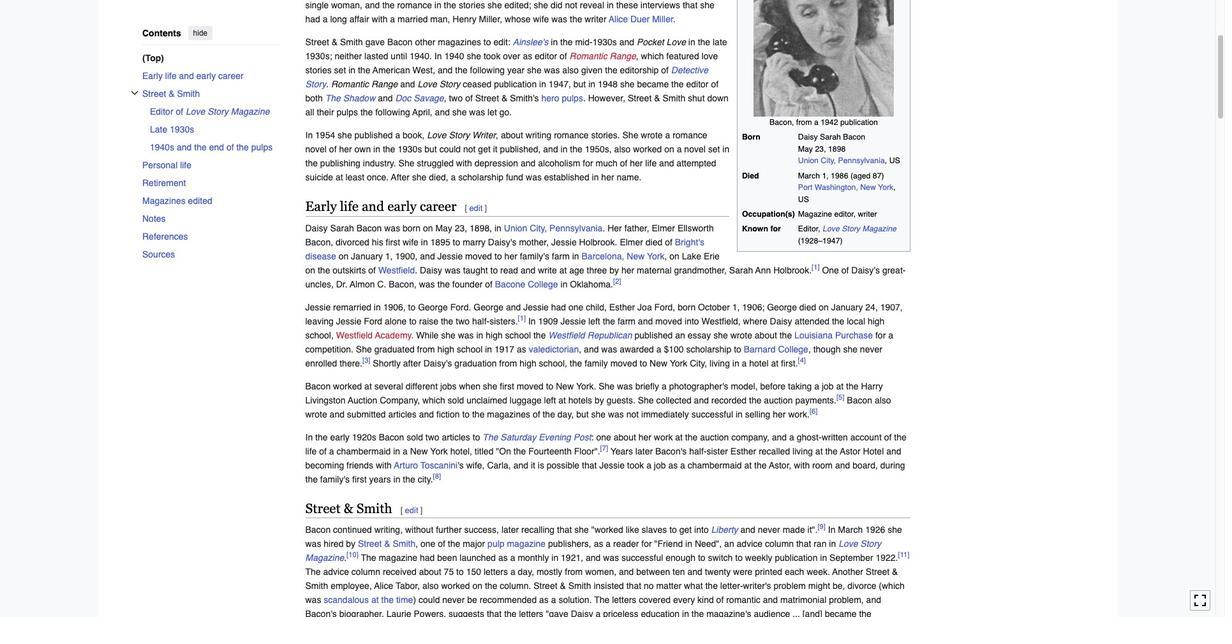Task type: locate. For each thing, give the bounding box(es) containing it.
ford.
[[450, 302, 471, 312]]

she up publishers,
[[574, 525, 589, 536]]

daisy down bacon, from a 1942 publication
[[798, 133, 818, 142]]

references
[[142, 231, 188, 242]]

love story magazine link down writer on the right top of page
[[823, 225, 896, 234]]

love inside 'love story magazine'
[[838, 539, 858, 550]]

job inside ''s wife, carla, and it is possible that jessie took a job as a chambermaid at the astor, with room and board, during the family's first years in the city.'
[[654, 460, 666, 471]]

1895
[[430, 237, 450, 247]]

industry.
[[363, 158, 396, 168]]

could up powers,
[[419, 596, 440, 606]]

from left 1942
[[796, 118, 812, 127]]

years
[[610, 446, 633, 457]]

street inside .  however, street & smith shut down all their pulps the following april, and she was let go.
[[628, 93, 652, 103]]

left inside in 1909 jessie left the farm and moved into westfield, where daisy attended the local high school,
[[588, 316, 600, 326]]

between
[[636, 567, 670, 578]]

edit link for street & smith
[[405, 506, 418, 515]]

0 vertical spatial successful
[[691, 409, 733, 420]]

and inside ", which featured love stories set in the american west, and the following year she was also given the editorship of"
[[438, 65, 453, 75]]

westfield for westfield .  daisy was taught to read and write at age three by her maternal grandmother, sarah ann holbrook. [1]
[[378, 265, 415, 275]]

1 horizontal spatial set
[[708, 144, 720, 154]]

street & smith , one of the major pulp magazine publishers, as a reader for "friend in need", an advice column that ran in
[[358, 539, 838, 550]]

read
[[500, 265, 518, 275]]

from inside [3] shortly after daisy's graduation from high school, the family moved to new york city, living in a hotel at first. [4]
[[499, 358, 517, 368]]

sold down jobs
[[448, 395, 464, 405]]

the inside "years later bacon's half-sister esther recalled living at the astor hotel and becoming friends with"
[[825, 446, 838, 457]]

as inside ) could never be recommended as a solution.  the letters covered every kind of romantic and matrimonial problem, and bacon's biographer, laurie powers, suggests that the letters "gave daisy a priceless education in the magazine's audience ... [and] became th
[[539, 596, 549, 606]]

2 vertical spatial pulps
[[251, 142, 272, 152]]

but
[[573, 79, 586, 89], [424, 144, 437, 154], [576, 409, 589, 420]]

2 horizontal spatial early
[[387, 199, 417, 214]]

bacon up 1898 at the top right
[[843, 133, 865, 142]]

successful
[[691, 409, 733, 420], [621, 553, 663, 564]]

of up becoming on the bottom of the page
[[319, 446, 327, 457]]

1 vertical spatial one
[[596, 432, 611, 442]]

an down liberty 'link' on the bottom of page
[[724, 539, 734, 550]]

edit up without
[[405, 506, 418, 515]]

work.
[[788, 409, 810, 420]]

1 vertical spatial [1]
[[518, 314, 526, 323]]

maternal
[[637, 265, 672, 275]]

union
[[798, 156, 819, 165], [504, 223, 527, 233]]

she inside bacon continued writing, without further success, later recalling that she "worked like slaves to get into liberty and never made it". [9]
[[574, 525, 589, 536]]

to up read at the top
[[495, 251, 502, 261]]

1 vertical spatial holbrook.
[[773, 265, 812, 275]]

daisy's
[[488, 237, 517, 247], [851, 265, 880, 275], [423, 358, 452, 368]]

let
[[488, 107, 497, 117]]

[1] inside westfield .  daisy was taught to read and write at age three by her maternal grandmother, sarah ann holbrook. [1]
[[812, 263, 820, 272]]

city, up mother,
[[530, 223, 547, 233]]

publication up daisy sarah bacon may 23, 1898 union city, pennsylvania , us
[[840, 118, 878, 127]]

"worked
[[591, 525, 623, 536]]

smith
[[340, 37, 363, 47], [177, 88, 200, 99], [663, 93, 685, 103], [356, 501, 392, 517], [393, 539, 416, 550], [305, 582, 328, 592], [568, 582, 591, 592]]

the inside the advice column received about 75 to 150 letters a day, mostly from women, and between ten and twenty were printed each week.  another street & smith employee, alice tabor, also worked on the column.  street & smith insisted that no matter what the letter-writer's problem might be, divorce (which was
[[305, 567, 321, 578]]

age
[[569, 265, 584, 275]]

the up becoming on the bottom of the page
[[315, 432, 328, 442]]

publication inside . [10] the magazine had been launched as a monthly in 1921, and was successful enough to switch to weekly publication in september 1922. [11]
[[775, 553, 818, 564]]

following
[[470, 65, 505, 75], [375, 107, 410, 117]]

1 vertical spatial took
[[627, 460, 644, 471]]

0 horizontal spatial city,
[[530, 223, 547, 233]]

(top) link
[[142, 49, 290, 67]]

1 vertical spatial may
[[435, 223, 452, 233]]

into inside in 1909 jessie left the farm and moved into westfield, where daisy attended the local high school,
[[685, 316, 699, 326]]

in inside "for a competition.  she graduated from high school in 1917 as"
[[485, 344, 492, 354]]

1 horizontal spatial 1930s
[[398, 144, 422, 154]]

september
[[830, 553, 873, 564]]

1 vertical spatial but
[[424, 144, 437, 154]]

1 horizontal spatial january
[[831, 302, 863, 312]]

3 george from the left
[[767, 302, 797, 312]]

0 vertical spatial chambermaid
[[337, 446, 391, 457]]

magazines inside the bacon also wrote and submitted articles and fiction to the magazines of the day, but she was not immediately successful in selling her work.
[[487, 409, 530, 420]]

smith down without
[[393, 539, 416, 550]]

. down 1900,
[[415, 265, 417, 275]]

1 vertical spatial articles
[[442, 432, 470, 442]]

in down recorded
[[736, 409, 743, 420]]

york.
[[576, 381, 596, 391]]

0 horizontal spatial holbrook.
[[579, 237, 617, 247]]

bacon up until
[[387, 37, 413, 47]]

she inside in march 1926 she was hired by
[[888, 525, 902, 536]]

in inside in the late 1930s; neither lasted until 1940.  in 1940 she took over as editor of
[[434, 51, 442, 61]]

sarah up 1898 at the top right
[[820, 133, 841, 142]]

and inside in 1909 jessie left the farm and moved into westfield, where daisy attended the local high school,
[[638, 316, 653, 326]]

1 horizontal spatial had
[[551, 302, 566, 312]]

pocket
[[637, 37, 664, 47]]

sarah up divorced
[[330, 223, 354, 233]]

early down the suicide
[[305, 199, 337, 214]]

0 vertical spatial day,
[[558, 409, 574, 420]]

advice inside the advice column received about 75 to 150 letters a day, mostly from women, and between ten and twenty were printed each week.  another street & smith employee, alice tabor, also worked on the column.  street & smith insisted that no matter what the letter-writer's problem might be, divorce (which was
[[323, 567, 349, 578]]

0 horizontal spatial chambermaid
[[337, 446, 391, 457]]

in the early 1920s bacon sold two articles to the saturday evening post
[[305, 432, 591, 442]]

in inside jessie remarried in 1906, to george ford.  george and jessie had one child, esther joa ford, born october 1, 1906; george died on january 24, 1907, leaving jessie ford alone to raise the two half-sisters.
[[374, 302, 381, 312]]

which inside bacon worked at several different jobs when she first moved to new york.  she was briefly a photographer's model, before taking a job at the harry livingston auction company, which sold unclaimed luggage left at hotels by guests.  she collected and recorded the auction payments.
[[422, 395, 445, 405]]

personal life link
[[142, 156, 280, 174]]

2 vertical spatial bacon,
[[389, 279, 417, 289]]

college
[[528, 279, 558, 289], [778, 344, 808, 354]]

from inside the advice column received about 75 to 150 letters a day, mostly from women, and between ten and twenty were printed each week.  another street & smith employee, alice tabor, also worked on the column.  street & smith insisted that no matter what the letter-writer's problem might be, divorce (which was
[[565, 567, 583, 578]]

[2]
[[613, 277, 621, 286]]

one
[[822, 265, 839, 275]]

[11] link
[[898, 551, 909, 560]]

2 vertical spatial by
[[346, 539, 355, 550]]

the
[[560, 37, 573, 47], [698, 37, 710, 47], [358, 65, 370, 75], [455, 65, 468, 75], [605, 65, 617, 75], [671, 79, 684, 89], [360, 107, 373, 117], [194, 142, 206, 152], [236, 142, 248, 152], [383, 144, 395, 154], [570, 144, 582, 154], [305, 158, 318, 168], [318, 265, 330, 275], [437, 279, 450, 289], [441, 316, 453, 326], [603, 316, 615, 326], [832, 316, 844, 326], [533, 330, 546, 340], [780, 330, 792, 340], [570, 358, 582, 368], [846, 381, 859, 391], [749, 395, 761, 405], [472, 409, 485, 420], [543, 409, 555, 420], [315, 432, 328, 442], [685, 432, 698, 442], [894, 432, 906, 442], [514, 446, 526, 457], [825, 446, 838, 457], [754, 460, 767, 471], [305, 474, 318, 485], [403, 474, 415, 485], [448, 539, 460, 550], [485, 582, 497, 592], [705, 582, 718, 592], [381, 596, 394, 606], [504, 610, 517, 618], [692, 610, 704, 618]]

not inside the bacon also wrote and submitted articles and fiction to the magazines of the day, but she was not immediately successful in selling her work.
[[626, 409, 639, 420]]

1930s down book,
[[398, 144, 422, 154]]

republican
[[587, 330, 632, 340]]

life right personal
[[180, 160, 191, 170]]

0 vertical spatial had
[[551, 302, 566, 312]]

left inside bacon worked at several different jobs when she first moved to new york.  she was briefly a photographer's model, before taking a job at the harry livingston auction company, which sold unclaimed luggage left at hotels by guests.  she collected and recorded the auction payments.
[[544, 395, 556, 405]]

at inside : one about her work at the auction company, and a ghost-written account of the life of a chambermaid in a new york hotel, titled "on the fourteenth floor".
[[675, 432, 683, 442]]

for inside , about writing romance stories.  she wrote a romance novel of her own in the 1930s but could not get it published, and in the 1950s, also worked on a novel set in the publishing industry.  she struggled with depression and alcoholism for much of her life and attempted suicide at least once.  after she died, a scholarship fund was established in her name.
[[583, 158, 593, 168]]

outskirts
[[333, 265, 366, 275]]

1 vertical spatial never
[[758, 525, 780, 536]]

scholarship
[[458, 172, 503, 182], [686, 344, 731, 354]]

but down hotels
[[576, 409, 589, 420]]

a white woman with a curled hairstyle, holding a telephone image
[[754, 0, 894, 117]]

hide
[[193, 29, 207, 38]]

not down writer
[[463, 144, 476, 154]]

two for of
[[449, 93, 463, 103]]

0 horizontal spatial family's
[[320, 474, 350, 485]]

0 horizontal spatial [
[[400, 506, 403, 515]]

after
[[391, 172, 410, 182]]

jessie
[[551, 237, 577, 247], [437, 251, 463, 261], [305, 302, 331, 312], [523, 302, 549, 312], [336, 316, 361, 326], [561, 316, 586, 326], [599, 460, 625, 471]]

in inside : one about her work at the auction company, and a ghost-written account of the life of a chambermaid in a new york hotel, titled "on the fourteenth floor".
[[393, 446, 400, 457]]

published,
[[500, 144, 541, 154]]

in left hotel
[[732, 358, 739, 368]]

with right struggled
[[456, 158, 472, 168]]

much
[[596, 158, 617, 168]]

from inside "for a competition.  she graduated from high school in 1917 as"
[[417, 344, 435, 354]]

half- inside "years later bacon's half-sister esther recalled living at the astor hotel and becoming friends with"
[[689, 446, 707, 457]]

2 vertical spatial first
[[352, 474, 367, 485]]

hotel,
[[450, 446, 472, 457]]

she inside bacon worked at several different jobs when she first moved to new york.  she was briefly a photographer's model, before taking a job at the harry livingston auction company, which sold unclaimed luggage left at hotels by guests.  she collected and recorded the auction payments.
[[483, 381, 497, 391]]

job
[[822, 381, 834, 391], [654, 460, 666, 471]]

in right ainslee's link
[[551, 37, 558, 47]]

0 vertical spatial college
[[528, 279, 558, 289]]

writing
[[526, 130, 551, 140]]

wrote inside the bacon also wrote and submitted articles and fiction to the magazines of the day, but she was not immediately successful in selling her work.
[[305, 409, 327, 420]]

1898,
[[470, 223, 492, 233]]

magazine's
[[706, 610, 751, 618]]

0 vertical spatial but
[[573, 79, 586, 89]]

smith up neither
[[340, 37, 363, 47]]

success,
[[464, 525, 499, 536]]

2 novel from the left
[[684, 144, 706, 154]]

dr.
[[336, 279, 348, 289]]

day,
[[558, 409, 574, 420], [518, 567, 534, 578]]

0 vertical spatial editor
[[535, 51, 557, 61]]

about left 75
[[419, 567, 441, 578]]

new up hotels
[[556, 381, 574, 391]]

1 vertical spatial college
[[778, 344, 808, 354]]

0 horizontal spatial romantic
[[331, 79, 369, 89]]

was left hired
[[305, 539, 321, 550]]

bacon, from a 1942 publication
[[770, 118, 878, 127]]

and down street & smith , one of the major pulp magazine publishers, as a reader for "friend in need", an advice column that ran in
[[586, 553, 601, 564]]

& down editorship
[[654, 93, 660, 103]]

[ edit ] up without
[[400, 506, 423, 515]]

jessie down remarried
[[336, 316, 361, 326]]

romance up attempted
[[673, 130, 707, 140]]

0 horizontal spatial took
[[484, 51, 500, 61]]

in for in 1954 she published a book, love story writer
[[305, 130, 313, 140]]

notes
[[142, 213, 165, 224]]

get inside , about writing romance stories.  she wrote a romance novel of her own in the 1930s but could not get it published, and in the 1950s, also worked on a novel set in the publishing industry.  she struggled with depression and alcoholism for much of her life and attempted suicide at least once.  after she died, a scholarship fund was established in her name.
[[478, 144, 491, 154]]

0 vertical spatial edit
[[469, 203, 483, 213]]

23, left 1898 at the top right
[[815, 145, 826, 154]]

worked inside , about writing romance stories.  she wrote a romance novel of her own in the 1930s but could not get it published, and in the 1950s, also worked on a novel set in the publishing industry.  she struggled with depression and alcoholism for much of her life and attempted suicide at least once.  after she died, a scholarship fund was established in her name.
[[633, 144, 662, 154]]

romance up 1950s,
[[554, 130, 589, 140]]

daisy's inside one of daisy's great- uncles, dr. almon c. bacon, was the founder of
[[851, 265, 880, 275]]

jessie right mother,
[[551, 237, 577, 247]]

in up featured
[[688, 37, 695, 47]]

born up wife
[[403, 223, 421, 233]]

publishing
[[320, 158, 360, 168]]

0 horizontal spatial by
[[346, 539, 355, 550]]

1 horizontal spatial ]
[[485, 203, 487, 213]]

new down valedictorian , and was awarded a $100 scholarship to barnard college
[[650, 358, 667, 368]]

about inside : one about her work at the auction company, and a ghost-written account of the life of a chambermaid in a new york hotel, titled "on the fourteenth floor".
[[614, 432, 636, 442]]

chambermaid down sister
[[688, 460, 742, 471]]

0 horizontal spatial bacon,
[[305, 237, 333, 247]]

a left 1942
[[814, 118, 818, 127]]

1 vertical spatial early
[[387, 199, 417, 214]]

magazine inside "editor, love story magazine (1928–1947)"
[[862, 225, 896, 234]]

in inside 'bacone college in oklahoma. [2]'
[[561, 279, 568, 289]]

)
[[413, 596, 416, 606]]

with inside ''s wife, carla, and it is possible that jessie took a job as a chambermaid at the astor, with room and board, during the family's first years in the city.'
[[794, 460, 810, 471]]

edit for street & smith
[[405, 506, 418, 515]]

at inside ''s wife, carla, and it is possible that jessie took a job as a chambermaid at the astor, with room and board, during the family's first years in the city.'
[[744, 460, 752, 471]]

barnard
[[744, 344, 776, 354]]

in inside in march 1926 she was hired by
[[828, 525, 836, 536]]

in right own
[[373, 144, 380, 154]]

westfield for westfield academy .  while she was in high school the westfield republican published an essay she wrote about the louisiana purchase
[[336, 330, 373, 340]]

one up [7]
[[596, 432, 611, 442]]

living
[[710, 358, 730, 368], [792, 446, 813, 457]]

] for street & smith
[[420, 506, 423, 515]]

in inside in 1909 jessie left the farm and moved into westfield, where daisy attended the local high school,
[[528, 316, 536, 326]]

1 horizontal spatial early
[[305, 199, 337, 214]]

1 vertical spatial half-
[[689, 446, 707, 457]]

farm up republican
[[618, 316, 635, 326]]

york inside : one about her work at the auction company, and a ghost-written account of the life of a chambermaid in a new york hotel, titled "on the fourteenth floor".
[[430, 446, 448, 457]]

0 vertical spatial [
[[465, 203, 467, 213]]

when
[[459, 381, 480, 391]]

as
[[523, 51, 532, 61], [517, 344, 526, 354], [668, 460, 678, 471], [594, 539, 603, 550], [498, 553, 508, 564], [539, 596, 549, 606]]

for down 1950s,
[[583, 158, 593, 168]]

the left harry
[[846, 381, 859, 391]]

, though she never enrolled there.
[[305, 344, 882, 368]]

was up raise
[[419, 279, 435, 289]]

jobs
[[440, 381, 457, 391]]

pulps right end at the top left
[[251, 142, 272, 152]]

2 horizontal spatial city,
[[821, 156, 836, 165]]

twenty
[[705, 567, 731, 578]]

but down given on the left top of page
[[573, 79, 586, 89]]

1909
[[538, 316, 558, 326]]

that down floor". on the bottom left of page
[[582, 460, 597, 471]]

column
[[765, 539, 794, 550], [351, 567, 380, 578]]

1 vertical spatial two
[[456, 316, 470, 326]]

worked inside bacon worked at several different jobs when she first moved to new york.  she was briefly a photographer's model, before taking a job at the harry livingston auction company, which sold unclaimed luggage left at hotels by guests.  she collected and recorded the auction payments.
[[333, 381, 362, 391]]

1 horizontal spatial publication
[[775, 553, 818, 564]]

fiction
[[436, 409, 460, 420]]

1 vertical spatial first
[[500, 381, 514, 391]]

, inside , though she never enrolled there.
[[808, 344, 811, 354]]

smith inside .  however, street & smith shut down all their pulps the following april, and she was let go.
[[663, 93, 685, 103]]

0 horizontal spatial auction
[[700, 432, 729, 442]]

had left been
[[420, 553, 435, 564]]

[3] link
[[362, 356, 370, 365]]

magazine down writer on the right top of page
[[862, 225, 896, 234]]

[ for early life and early career
[[465, 203, 467, 213]]

pulps down the 1947,
[[562, 93, 583, 103]]

1 vertical spatial sold
[[407, 432, 423, 442]]

1 horizontal spatial street & smith link
[[358, 539, 416, 550]]

love story magazine
[[305, 539, 881, 564]]

(1928–1947)
[[798, 237, 843, 246]]

that left ran
[[796, 539, 811, 550]]

0 vertical spatial holbrook.
[[579, 237, 617, 247]]

in inside [3] shortly after daisy's graduation from high school, the family moved to new york city, living in a hotel at first. [4]
[[732, 358, 739, 368]]

bacon also wrote and submitted articles and fiction to the magazines of the day, but she was not immediately successful in selling her work.
[[305, 395, 891, 420]]

0 vertical spatial family's
[[520, 251, 549, 261]]

school inside "for a competition.  she graduated from high school in 1917 as"
[[457, 344, 483, 354]]

0 vertical spatial march
[[798, 171, 820, 180]]

sarah for was
[[330, 223, 354, 233]]

0 vertical spatial wrote
[[641, 130, 663, 140]]

1 vertical spatial not
[[626, 409, 639, 420]]

born
[[742, 133, 760, 142]]

1 vertical spatial could
[[419, 596, 440, 606]]

may up "1895"
[[435, 223, 452, 233]]

0 horizontal spatial get
[[478, 144, 491, 154]]

could inside ) could never be recommended as a solution.  the letters covered every kind of romantic and matrimonial problem, and bacon's biographer, laurie powers, suggests that the letters "gave daisy a priceless education in the magazine's audience ... [and] became th
[[419, 596, 440, 606]]

bacon, up disease
[[305, 237, 333, 247]]

mostly
[[537, 567, 562, 578]]

advice
[[737, 539, 763, 550], [323, 567, 349, 578]]

as inside . [10] the magazine had been launched as a monthly in 1921, and was successful enough to switch to weekly publication in september 1922. [11]
[[498, 553, 508, 564]]

and left fiction
[[419, 409, 434, 420]]

auction inside : one about her work at the auction company, and a ghost-written account of the life of a chambermaid in a new york hotel, titled "on the fourteenth floor".
[[700, 432, 729, 442]]

a left $100 in the bottom right of the page
[[656, 344, 661, 354]]

0 vertical spatial left
[[588, 316, 600, 326]]

life inside , about writing romance stories.  she wrote a romance novel of her own in the 1930s but could not get it published, and in the 1950s, also worked on a novel set in the publishing industry.  she struggled with depression and alcoholism for much of her life and attempted suicide at least once.  after she died, a scholarship fund was established in her name.
[[645, 158, 657, 168]]

it up the depression
[[493, 144, 497, 154]]

jessie down "1895"
[[437, 251, 463, 261]]

1 vertical spatial advice
[[323, 567, 349, 578]]

and inside bacon worked at several different jobs when she first moved to new york.  she was briefly a photographer's model, before taking a job at the harry livingston auction company, which sold unclaimed luggage left at hotels by guests.  she collected and recorded the auction payments.
[[694, 395, 709, 405]]

a inside the advice column received about 75 to 150 letters a day, mostly from women, and between ten and twenty were printed each week.  another street & smith employee, alice tabor, also worked on the column.  street & smith insisted that no matter what the letter-writer's problem might be, divorce (which was
[[510, 567, 515, 578]]

letters right 150
[[484, 567, 508, 578]]

0 vertical spatial sold
[[448, 395, 464, 405]]

1 novel from the left
[[305, 144, 327, 154]]

0 horizontal spatial esther
[[609, 302, 635, 312]]

was down guests.
[[608, 409, 624, 420]]

college inside 'bacone college in oklahoma. [2]'
[[528, 279, 558, 289]]

bacon, inside one of daisy's great- uncles, dr. almon c. bacon, was the founder of
[[389, 279, 417, 289]]

alice inside the advice column received about 75 to 150 letters a day, mostly from women, and between ten and twenty were printed each week.  another street & smith employee, alice tabor, also worked on the column.  street & smith insisted that no matter what the letter-writer's problem might be, divorce (which was
[[374, 582, 393, 592]]

not inside , about writing romance stories.  she wrote a romance novel of her own in the 1930s but could not get it published, and in the 1950s, also worked on a novel set in the publishing industry.  she struggled with depression and alcoholism for much of her life and attempted suicide at least once.  after she died, a scholarship fund was established in her name.
[[463, 144, 476, 154]]

2 george from the left
[[474, 302, 503, 312]]

1 vertical spatial union city, pennsylvania link
[[504, 223, 603, 233]]

education
[[641, 610, 680, 618]]

three
[[587, 265, 607, 275]]

the inside [3] shortly after daisy's graduation from high school, the family moved to new york city, living in a hotel at first. [4]
[[570, 358, 582, 368]]

1 vertical spatial for
[[875, 330, 886, 340]]

years
[[369, 474, 391, 485]]

1 horizontal spatial job
[[822, 381, 834, 391]]

1 horizontal spatial [1] link
[[812, 263, 820, 272]]

and up sisters. at left
[[506, 302, 521, 312]]

1 horizontal spatial novel
[[684, 144, 706, 154]]

first
[[386, 237, 400, 247], [500, 381, 514, 391], [352, 474, 367, 485]]

on
[[664, 144, 674, 154], [423, 223, 433, 233], [339, 251, 349, 261], [669, 251, 679, 261], [305, 265, 315, 275], [819, 302, 829, 312], [472, 582, 482, 592]]

problem,
[[829, 596, 864, 606]]

0 horizontal spatial george
[[418, 302, 448, 312]]

1 horizontal spatial successful
[[691, 409, 733, 420]]

marry
[[463, 237, 486, 247]]

later inside bacon continued writing, without further success, later recalling that she "worked like slaves to get into liberty and never made it". [9]
[[501, 525, 519, 536]]

tabor,
[[396, 582, 420, 592]]

barnard college link
[[744, 344, 808, 354]]

in for in the early 1920s bacon sold two articles to the saturday evening post
[[305, 432, 313, 442]]

about up barnard
[[755, 330, 777, 340]]

two down fiction
[[425, 432, 439, 442]]

she up [3]
[[356, 344, 372, 354]]

1 vertical spatial alice
[[374, 582, 393, 592]]

first for she
[[500, 381, 514, 391]]

high inside [3] shortly after daisy's graduation from high school, the family moved to new york city, living in a hotel at first. [4]
[[520, 358, 536, 368]]

in down neither
[[348, 65, 355, 75]]

] for early life and early career
[[485, 203, 487, 213]]

high inside in 1909 jessie left the farm and moved into westfield, where daisy attended the local high school,
[[868, 316, 885, 326]]

love up the (1928–1947)
[[823, 225, 840, 234]]

articles inside the bacon also wrote and submitted articles and fiction to the magazines of the day, but she was not immediately successful in selling her work.
[[388, 409, 417, 420]]

was inside bacon worked at several different jobs when she first moved to new york.  she was briefly a photographer's model, before taking a job at the harry livingston auction company, which sold unclaimed luggage left at hotels by guests.  she collected and recorded the auction payments.
[[617, 381, 633, 391]]

published up own
[[354, 130, 393, 140]]

[1]
[[812, 263, 820, 272], [518, 314, 526, 323]]

in 1909 jessie left the farm and moved into westfield, where daisy attended the local high school,
[[305, 316, 885, 340]]

1 vertical spatial into
[[694, 525, 709, 536]]

0 horizontal spatial had
[[420, 553, 435, 564]]

edit for early life and early career
[[469, 203, 483, 213]]

set inside ", which featured love stories set in the american west, and the following year she was also given the editorship of"
[[334, 65, 346, 75]]

at down publishing
[[336, 172, 343, 182]]

0 horizontal spatial alice
[[374, 582, 393, 592]]

was inside the advice column received about 75 to 150 letters a day, mostly from women, and between ten and twenty were printed each week.  another street & smith employee, alice tabor, also worked on the column.  street & smith insisted that no matter what the letter-writer's problem might be, divorce (which was
[[305, 596, 321, 606]]

2 horizontal spatial sarah
[[820, 133, 841, 142]]

friends
[[347, 460, 373, 471]]

bacon right 1920s
[[379, 432, 404, 442]]

daisy up disease
[[305, 223, 328, 233]]

0 horizontal spatial [ edit ]
[[400, 506, 423, 515]]

union inside daisy sarah bacon may 23, 1898 union city, pennsylvania , us
[[798, 156, 819, 165]]

at left age
[[559, 265, 567, 275]]

taking
[[788, 381, 812, 391]]

by inside in march 1926 she was hired by
[[346, 539, 355, 550]]

of inside ", which featured love stories set in the american west, and the following year she was also given the editorship of"
[[661, 65, 669, 75]]

westfield inside westfield .  daisy was taught to read and write at age three by her maternal grandmother, sarah ann holbrook. [1]
[[378, 265, 415, 275]]

daisy right where on the bottom of page
[[770, 316, 792, 326]]

1 vertical spatial successful
[[621, 553, 663, 564]]

get up "friend
[[679, 525, 692, 536]]

elmer
[[652, 223, 675, 233], [620, 237, 643, 247]]

she right after
[[412, 172, 426, 182]]

the inside ) could never be recommended as a solution.  the letters covered every kind of romantic and matrimonial problem, and bacon's biographer, laurie powers, suggests that the letters "gave daisy a priceless education in the magazine's audience ... [and] became th
[[594, 596, 610, 606]]

never left made
[[758, 525, 780, 536]]

the inside . [10] the magazine had been launched as a monthly in 1921, and was successful enough to switch to weekly publication in september 1922. [11]
[[361, 553, 376, 564]]

1 vertical spatial school,
[[539, 358, 567, 368]]

1 horizontal spatial pulps
[[337, 107, 358, 117]]

duer
[[630, 14, 650, 24]]

1 vertical spatial column
[[351, 567, 380, 578]]

wrote down where on the bottom of page
[[730, 330, 752, 340]]

1 horizontal spatial an
[[724, 539, 734, 550]]

auction inside bacon worked at several different jobs when she first moved to new york.  she was briefly a photographer's model, before taking a job at the harry livingston auction company, which sold unclaimed luggage left at hotels by guests.  she collected and recorded the auction payments.
[[764, 395, 793, 405]]

it inside ''s wife, carla, and it is possible that jessie took a job as a chambermaid at the astor, with room and board, during the family's first years in the city.'
[[531, 460, 535, 471]]

jessie remarried in 1906, to george ford.  george and jessie had one child, esther joa ford, born october 1, 1906; george died on january 24, 1907, leaving jessie ford alone to raise the two half-sisters.
[[305, 302, 903, 326]]

holbrook. inside westfield .  daisy was taught to read and write at age three by her maternal grandmother, sarah ann holbrook. [1]
[[773, 265, 812, 275]]

scholarship inside , about writing romance stories.  she wrote a romance novel of her own in the 1930s but could not get it published, and in the 1950s, also worked on a novel set in the publishing industry.  she struggled with depression and alcoholism for much of her life and attempted suicide at least once.  after she died, a scholarship fund was established in her name.
[[458, 172, 503, 182]]

1 vertical spatial union
[[504, 223, 527, 233]]

and down divorce
[[866, 596, 881, 606]]

moved up luggage
[[517, 381, 543, 391]]

chambermaid inside ''s wife, carla, and it is possible that jessie took a job as a chambermaid at the astor, with room and board, during the family's first years in the city.'
[[688, 460, 742, 471]]

1906,
[[383, 302, 406, 312]]

1942
[[821, 118, 838, 127]]

1930s inside , about writing romance stories.  she wrote a romance novel of her own in the 1930s but could not get it published, and in the 1950s, also worked on a novel set in the publishing industry.  she struggled with depression and alcoholism for much of her life and attempted suicide at least once.  after she died, a scholarship fund was established in her name.
[[398, 144, 422, 154]]

story down 1926
[[860, 539, 881, 550]]

daisy inside in 1909 jessie left the farm and moved into westfield, where daisy attended the local high school,
[[770, 316, 792, 326]]

1 horizontal spatial articles
[[442, 432, 470, 442]]

bacon inside daisy sarah bacon may 23, 1898 union city, pennsylvania , us
[[843, 133, 865, 142]]

city, inside [3] shortly after daisy's graduation from high school, the family moved to new york city, living in a hotel at first. [4]
[[690, 358, 707, 368]]

arturo
[[394, 460, 418, 471]]

day, inside the advice column received about 75 to 150 letters a day, mostly from women, and between ten and twenty were printed each week.  another street & smith employee, alice tabor, also worked on the column.  street & smith insisted that no matter what the letter-writer's problem might be, divorce (which was
[[518, 567, 534, 578]]

0 horizontal spatial early
[[196, 71, 215, 81]]

of up almon
[[368, 265, 376, 275]]

romantic up 'the shadow' link
[[331, 79, 369, 89]]

1 horizontal spatial range
[[610, 51, 636, 61]]

. inside '. her father, elmer ellsworth bacon, divorced his first wife in 1895 to marry daisy's mother, jessie holbrook.  elmer died of'
[[603, 223, 605, 233]]

bacon, inside '. her father, elmer ellsworth bacon, divorced his first wife in 1895 to marry daisy's mother, jessie holbrook.  elmer died of'
[[305, 237, 333, 247]]

detective story link
[[305, 65, 708, 89]]

0 vertical spatial [1]
[[812, 263, 820, 272]]

with left room
[[794, 460, 810, 471]]

bright's disease
[[305, 237, 704, 261]]

1 vertical spatial march
[[838, 525, 863, 536]]

worked up name.
[[633, 144, 662, 154]]

0 vertical spatial could
[[439, 144, 461, 154]]

publication inside ceased publication in 1947, but in 1948 she became the editor of both
[[494, 79, 537, 89]]

1 horizontal spatial born
[[678, 302, 696, 312]]

struggled
[[417, 158, 454, 168]]

half- down founder at the top
[[472, 316, 490, 326]]

sister
[[707, 446, 728, 457]]

sarah for may
[[820, 133, 841, 142]]

at up room
[[815, 446, 823, 457]]

2 vertical spatial worked
[[441, 582, 470, 592]]

0 vertical spatial took
[[484, 51, 500, 61]]

magazine inside 'love story magazine'
[[305, 553, 344, 564]]

0 horizontal spatial elmer
[[620, 237, 643, 247]]

1 vertical spatial [1] link
[[518, 314, 526, 323]]

2 vertical spatial city,
[[690, 358, 707, 368]]

to down awarded
[[640, 358, 647, 368]]

george right the 1906;
[[767, 302, 797, 312]]

0 vertical spatial union city, pennsylvania link
[[798, 156, 885, 165]]

bacon, left 1942
[[770, 118, 794, 127]]



Task type: describe. For each thing, give the bounding box(es) containing it.
attended
[[795, 316, 829, 326]]

. her father, elmer ellsworth bacon, divorced his first wife in 1895 to marry daisy's mother, jessie holbrook.  elmer died of
[[305, 223, 714, 247]]

, inside daisy sarah bacon may 23, 1898 union city, pennsylvania , us
[[885, 156, 887, 165]]

story inside detective story
[[305, 79, 326, 89]]

1940s and the end of the pulps link
[[150, 138, 280, 156]]

us inside , us
[[798, 195, 809, 204]]

liberty link
[[711, 525, 738, 536]]

of right one
[[841, 265, 849, 275]]

edit:
[[493, 37, 510, 47]]

x small image
[[130, 89, 138, 97]]

0 vertical spatial advice
[[737, 539, 763, 550]]

the up industry.
[[383, 144, 395, 154]]

0 horizontal spatial may
[[435, 223, 452, 233]]

mother,
[[519, 237, 549, 247]]

auction
[[348, 395, 377, 405]]

editor inside ceased publication in 1947, but in 1948 she became the editor of both
[[686, 79, 709, 89]]

1 horizontal spatial for
[[641, 539, 652, 550]]

before
[[760, 381, 786, 391]]

1920s
[[352, 432, 376, 442]]

1 horizontal spatial magazine
[[507, 539, 546, 550]]

the up republican
[[603, 316, 615, 326]]

company,
[[380, 395, 420, 405]]

one inside jessie remarried in 1906, to george ford.  george and jessie had one child, esther joa ford, born october 1, 1906; george died on january 24, 1907, leaving jessie ford alone to raise the two half-sisters.
[[568, 302, 583, 312]]

0 horizontal spatial union city, pennsylvania link
[[504, 223, 603, 233]]

she right 1954
[[338, 130, 352, 140]]

1 vertical spatial romantic
[[331, 79, 369, 89]]

as inside ''s wife, carla, and it is possible that jessie took a job as a chambermaid at the astor, with room and board, during the family's first years in the city.'
[[668, 460, 678, 471]]

the inside ceased publication in 1947, but in 1948 she became the editor of both
[[671, 79, 684, 89]]

in up mostly
[[551, 553, 558, 564]]

took inside in the late 1930s; neither lasted until 1940.  in 1940 she took over as editor of
[[484, 51, 500, 61]]

set inside , about writing romance stories.  she wrote a romance novel of her own in the 1930s but could not get it published, and in the 1950s, also worked on a novel set in the publishing industry.  she struggled with depression and alcoholism for much of her life and attempted suicide at least once.  after she died, a scholarship fund was established in her name.
[[708, 144, 720, 154]]

street up let
[[475, 93, 499, 103]]

smith up "scandalous"
[[305, 582, 328, 592]]

daisy's inside '. her father, elmer ellsworth bacon, divorced his first wife in 1895 to marry daisy's mother, jessie holbrook.  elmer died of'
[[488, 237, 517, 247]]

recalling
[[521, 525, 555, 536]]

street down mostly
[[534, 582, 557, 592]]

father,
[[624, 223, 649, 233]]

0 horizontal spatial range
[[371, 79, 398, 89]]

smith up 'writing,'
[[356, 501, 392, 517]]

and left is
[[513, 460, 528, 471]]

[10] link
[[347, 551, 358, 560]]

in inside ''s wife, carla, and it is possible that jessie took a job as a chambermaid at the astor, with room and board, during the family's first years in the city.'
[[393, 474, 400, 485]]

moved inside [3] shortly after daisy's graduation from high school, the family moved to new york city, living in a hotel at first. [4]
[[610, 358, 637, 368]]

1 vertical spatial 1930s
[[169, 124, 194, 134]]

at inside westfield .  daisy was taught to read and write at age three by her maternal grandmother, sarah ann holbrook. [1]
[[559, 265, 567, 275]]

esther inside jessie remarried in 1906, to george ford.  george and jessie had one child, esther joa ford, born october 1, 1906; george died on january 24, 1907, leaving jessie ford alone to raise the two half-sisters.
[[609, 302, 635, 312]]

story up late 1930s link
[[207, 106, 228, 116]]

became inside ) could never be recommended as a solution.  the letters covered every kind of romantic and matrimonial problem, and bacon's biographer, laurie powers, suggests that the letters "gave daisy a priceless education in the magazine's audience ... [and] became th
[[825, 610, 857, 618]]

alice duer miller link
[[609, 14, 673, 24]]

city.
[[418, 474, 433, 485]]

1940s and the end of the pulps
[[150, 142, 272, 152]]

of inside '. her father, elmer ellsworth bacon, divorced his first wife in 1895 to marry daisy's mother, jessie holbrook.  elmer died of'
[[665, 237, 672, 247]]

: one about her work at the auction company, and a ghost-written account of the life of a chambermaid in a new york hotel, titled "on the fourteenth floor".
[[305, 432, 906, 457]]

further
[[436, 525, 462, 536]]

0 vertical spatial range
[[610, 51, 636, 61]]

and down . [10] the magazine had been launched as a monthly in 1921, and was successful enough to switch to weekly publication in september 1922. [11]
[[619, 567, 634, 578]]

2 romance from the left
[[673, 130, 707, 140]]

. right duer
[[673, 14, 676, 24]]

daisy sarah bacon was born on  may 23, 1898, in union city, pennsylvania
[[305, 223, 603, 233]]

story up the shadow and doc savage , two of street & smith's hero pulps
[[439, 79, 460, 89]]

[9]
[[818, 523, 826, 532]]

following inside ", which featured love stories set in the american west, and the following year she was also given the editorship of"
[[470, 65, 505, 75]]

and left pocket
[[619, 37, 634, 47]]

problem
[[774, 582, 806, 592]]

she up guests.
[[599, 381, 614, 391]]

could inside , about writing romance stories.  she wrote a romance novel of her own in the 1930s but could not get it published, and in the 1950s, also worked on a novel set in the publishing industry.  she struggled with depression and alcoholism for much of her life and attempted suicide at least once.  after she died, a scholarship fund was established in her name.
[[439, 144, 461, 154]]

love right book,
[[427, 130, 446, 140]]

the up barnard college link
[[780, 330, 792, 340]]

.  however, street & smith shut down all their pulps the following april, and she was let go.
[[305, 93, 729, 117]]

[ for street & smith
[[400, 506, 403, 515]]

sources link
[[142, 245, 280, 263]]

0 vertical spatial early
[[142, 71, 162, 81]]

1, inside jessie remarried in 1906, to george ford.  george and jessie had one child, esther joa ford, born october 1, 1906; george died on january 24, 1907, leaving jessie ford alone to raise the two half-sisters.
[[732, 302, 740, 312]]

0 horizontal spatial one
[[420, 539, 435, 550]]

a right briefly on the bottom of page
[[662, 381, 667, 391]]

1 horizontal spatial letters
[[519, 610, 543, 618]]

in up 'hero'
[[539, 79, 546, 89]]

jessie up leaving
[[305, 302, 331, 312]]

board,
[[853, 460, 878, 471]]

also inside ", which featured love stories set in the american west, and the following year she was also given the editorship of"
[[562, 65, 579, 75]]

& up solution.
[[560, 582, 566, 592]]

1 horizontal spatial union city, pennsylvania link
[[798, 156, 885, 165]]

1 horizontal spatial column
[[765, 539, 794, 550]]

successful inside . [10] the magazine had been launched as a monthly in 1921, and was successful enough to switch to weekly publication in september 1922. [11]
[[621, 553, 663, 564]]

sources
[[142, 249, 175, 259]]

of right account
[[884, 432, 892, 442]]

0 horizontal spatial pulps
[[251, 142, 272, 152]]

barcelona,
[[582, 251, 624, 261]]

1 george from the left
[[418, 302, 448, 312]]

[10]
[[347, 551, 358, 560]]

esther inside "years later bacon's half-sister esther recalled living at the astor hotel and becoming friends with"
[[730, 446, 756, 457]]

for a competition.  she graduated from high school in 1917 as
[[305, 330, 893, 354]]

leaving
[[305, 316, 334, 326]]

gave
[[365, 37, 385, 47]]

written
[[822, 432, 848, 442]]

2 horizontal spatial bacon,
[[770, 118, 794, 127]]

in for in 1909 jessie left the farm and moved into westfield, where daisy attended the local high school,
[[528, 316, 536, 326]]

smith up solution.
[[568, 582, 591, 592]]

monthly
[[518, 553, 549, 564]]

. inside . [10] the magazine had been launched as a monthly in 1921, and was successful enough to switch to weekly publication in september 1922. [11]
[[344, 553, 347, 564]]

1 vertical spatial pennsylvania
[[549, 223, 603, 233]]

1 vertical spatial publication
[[840, 118, 878, 127]]

, inside the , on lake erie on the outskirts of
[[665, 251, 667, 261]]

fullscreen image
[[1194, 595, 1207, 608]]

first inside ''s wife, carla, and it is possible that jessie took a job as a chambermaid at the astor, with room and board, during the family's first years in the city.'
[[352, 474, 367, 485]]

references link
[[142, 227, 280, 245]]

& up the continued
[[344, 501, 353, 517]]

0 vertical spatial january
[[351, 251, 383, 261]]

ann
[[755, 265, 771, 275]]

on inside , about writing romance stories.  she wrote a romance novel of her own in the 1930s but could not get it published, and in the 1950s, also worked on a novel set in the publishing industry.  she struggled with depression and alcoholism for much of her life and attempted suicide at least once.  after she died, a scholarship fund was established in her name.
[[664, 144, 674, 154]]

she inside the bacon also wrote and submitted articles and fiction to the magazines of the day, but she was not immediately successful in selling her work.
[[591, 409, 606, 420]]

new down (aged 87)
[[860, 183, 876, 192]]

january inside jessie remarried in 1906, to george ford.  george and jessie had one child, esther joa ford, born october 1, 1906; george died on january 24, 1907, leaving jessie ford alone to raise the two half-sisters.
[[831, 302, 863, 312]]

the up the suicide
[[305, 158, 318, 168]]

a inside "for a competition.  she graduated from high school in 1917 as"
[[888, 330, 893, 340]]

and up alcoholism
[[543, 144, 558, 154]]

slaves
[[642, 525, 667, 536]]

0 vertical spatial 1930s
[[593, 37, 617, 47]]

bacon's inside ) could never be recommended as a solution.  the letters covered every kind of romantic and matrimonial problem, and bacon's biographer, laurie powers, suggests that the letters "gave daisy a priceless education in the magazine's audience ... [and] became th
[[305, 610, 337, 618]]

half- inside jessie remarried in 1906, to george ford.  george and jessie had one child, esther joa ford, born october 1, 1906; george died on january 24, 1907, leaving jessie ford alone to raise the two half-sisters.
[[472, 316, 490, 326]]

the left end at the top left
[[194, 142, 206, 152]]

in 1954 she published a book, love story writer
[[305, 130, 496, 140]]

immediately
[[641, 409, 689, 420]]

1 vertical spatial elmer
[[620, 237, 643, 247]]

writer
[[858, 210, 877, 219]]

jessie up '1909' on the bottom left
[[523, 302, 549, 312]]

0 vertical spatial alice
[[609, 14, 628, 24]]

york down (aged 87)
[[878, 183, 893, 192]]

launched
[[460, 553, 496, 564]]

to left raise
[[409, 316, 417, 326]]

us inside daisy sarah bacon may 23, 1898 union city, pennsylvania , us
[[889, 156, 900, 165]]

2 horizontal spatial wrote
[[730, 330, 752, 340]]

in for in march 1926 she was hired by
[[828, 525, 836, 536]]

new inside bacon worked at several different jobs when she first moved to new york.  she was briefly a photographer's model, before taking a job at the harry livingston auction company, which sold unclaimed luggage left at hotels by guests.  she collected and recorded the auction payments.
[[556, 381, 574, 391]]

and up audience at the bottom right
[[763, 596, 778, 606]]

after
[[403, 358, 421, 368]]

editorship
[[620, 65, 659, 75]]

to left edit:
[[484, 37, 491, 47]]

essay
[[688, 330, 711, 340]]

0 vertical spatial farm
[[552, 251, 570, 261]]

and down astor
[[835, 460, 850, 471]]

though
[[813, 344, 841, 354]]

1 vertical spatial an
[[724, 539, 734, 550]]

23, inside daisy sarah bacon may 23, 1898 union city, pennsylvania , us
[[815, 145, 826, 154]]

love up the savage
[[418, 79, 437, 89]]

it inside , about writing romance stories.  she wrote a romance novel of her own in the 1930s but could not get it published, and in the 1950s, also worked on a novel set in the publishing industry.  she struggled with depression and alcoholism for much of her life and attempted suicide at least once.  after she died, a scholarship fund was established in her name.
[[493, 144, 497, 154]]

is
[[538, 460, 544, 471]]

lasted
[[364, 51, 388, 61]]

0 vertical spatial street & smith
[[142, 88, 200, 99]]

a right stories.
[[665, 130, 670, 140]]

the down further
[[448, 539, 460, 550]]

city, inside daisy sarah bacon may 23, 1898 union city, pennsylvania , us
[[821, 156, 836, 165]]

smith up editor of love story magazine
[[177, 88, 200, 99]]

0 vertical spatial magazines
[[438, 37, 481, 47]]

0 vertical spatial love story magazine link
[[823, 225, 896, 234]]

and down . romantic range and love story
[[378, 93, 393, 103]]

pulp magazine link
[[488, 539, 546, 550]]

was inside .  however, street & smith shut down all their pulps the following april, and she was let go.
[[469, 107, 485, 117]]

& inside .  however, street & smith shut down all their pulps the following april, and she was let go.
[[654, 93, 660, 103]]

great-
[[882, 265, 906, 275]]

in up enough
[[685, 539, 692, 550]]

1 vertical spatial love story magazine link
[[305, 539, 881, 564]]

in inside in the late 1930s; neither lasted until 1940.  in 1940 she took over as editor of
[[688, 37, 695, 47]]

sold inside bacon worked at several different jobs when she first moved to new york.  she was briefly a photographer's model, before taking a job at the harry livingston auction company, which sold unclaimed luggage left at hotels by guests.  she collected and recorded the auction payments.
[[448, 395, 464, 405]]

pennsylvania inside daisy sarah bacon may 23, 1898 union city, pennsylvania , us
[[838, 156, 885, 165]]

"friend
[[654, 539, 683, 550]]

job inside bacon worked at several different jobs when she first moved to new york.  she was briefly a photographer's model, before taking a job at the harry livingston auction company, which sold unclaimed luggage left at hotels by guests.  she collected and recorded the auction payments.
[[822, 381, 834, 391]]

0 horizontal spatial an
[[675, 330, 685, 340]]

recommended
[[480, 596, 537, 606]]

. left "while"
[[412, 330, 414, 340]]

the left "astor,"
[[754, 460, 767, 471]]

high down sisters. at left
[[486, 330, 503, 340]]

major
[[463, 539, 485, 550]]

2 horizontal spatial westfield
[[548, 330, 585, 340]]

1 horizontal spatial romantic
[[569, 51, 607, 61]]

at left hotels
[[558, 395, 566, 405]]

was inside the bacon also wrote and submitted articles and fiction to the magazines of the day, but she was not immediately successful in selling her work.
[[608, 409, 624, 420]]

two for articles
[[425, 432, 439, 442]]

bacon inside bacon worked at several different jobs when she first moved to new york.  she was briefly a photographer's model, before taking a job at the harry livingston auction company, which sold unclaimed luggage left at hotels by guests.  she collected and recorded the auction payments.
[[305, 381, 331, 391]]

while
[[416, 330, 439, 340]]

1947,
[[549, 79, 571, 89]]

she inside .  however, street & smith shut down all their pulps the following april, and she was let go.
[[452, 107, 467, 117]]

the down the 1940
[[455, 65, 468, 75]]

to inside the advice column received about 75 to 150 letters a day, mostly from women, and between ten and twenty were printed each week.  another street & smith employee, alice tabor, also worked on the column.  street & smith insisted that no matter what the letter-writer's problem might be, divorce (which was
[[456, 567, 464, 578]]

switch
[[708, 553, 733, 564]]

at inside , about writing romance stories.  she wrote a romance novel of her own in the 1930s but could not get it published, and in the 1950s, also worked on a novel set in the publishing industry.  she struggled with depression and alcoholism for much of her life and attempted suicide at least once.  after she died, a scholarship fund was established in her name.
[[336, 172, 343, 182]]

fund
[[506, 172, 523, 182]]

a left book,
[[395, 130, 400, 140]]

2 horizontal spatial pulps
[[562, 93, 583, 103]]

never inside bacon continued writing, without further success, later recalling that she "worked like slaves to get into liberty and never made it". [9]
[[758, 525, 780, 536]]

moved inside in 1909 jessie left the farm and moved into westfield, where daisy attended the local high school,
[[655, 316, 682, 326]]

a up "gave
[[551, 596, 556, 606]]

0 horizontal spatial born
[[403, 223, 421, 233]]

fourteenth
[[528, 446, 572, 457]]

& up go.
[[501, 93, 507, 103]]

died inside jessie remarried in 1906, to george ford.  george and jessie had one child, esther joa ford, born october 1, 1906; george died on january 24, 1907, leaving jessie ford alone to raise the two half-sisters.
[[799, 302, 816, 312]]

1 vertical spatial city,
[[530, 223, 547, 233]]

with inside , about writing romance stories.  she wrote a romance novel of her own in the 1930s but could not get it published, and in the 1950s, also worked on a novel set in the publishing industry.  she struggled with depression and alcoholism for much of her life and attempted suicide at least once.  after she died, a scholarship fund was established in her name.
[[456, 158, 472, 168]]

1986
[[831, 171, 848, 180]]

her up name.
[[630, 158, 643, 168]]

port washington, new york
[[798, 183, 893, 192]]

editor,
[[798, 225, 820, 234]]

york up 'maternal' at the right top
[[647, 251, 665, 261]]

american
[[373, 65, 410, 75]]

jessie inside in 1909 jessie left the farm and moved into westfield, where daisy attended the local high school,
[[561, 316, 586, 326]]

and down late 1930s
[[176, 142, 191, 152]]

1 vertical spatial 1,
[[385, 251, 393, 261]]

uncles,
[[305, 279, 334, 289]]

to right 1906,
[[408, 302, 416, 312]]

. down "stories"
[[326, 79, 329, 89]]

0 horizontal spatial march
[[798, 171, 820, 180]]

reader
[[613, 539, 639, 550]]

1 vertical spatial published
[[635, 330, 673, 340]]

and down westfield republican link
[[584, 344, 599, 354]]

1 vertical spatial street & smith link
[[358, 539, 416, 550]]

new up 'maternal' at the right top
[[627, 251, 645, 261]]

however,
[[588, 93, 625, 103]]

was down republican
[[601, 344, 617, 354]]

the down saturday
[[514, 446, 526, 457]]

in right ran
[[829, 539, 836, 550]]

on inside the advice column received about 75 to 150 letters a day, mostly from women, and between ten and twenty were printed each week.  another street & smith employee, alice tabor, also worked on the column.  street & smith insisted that no matter what the letter-writer's problem might be, divorce (which was
[[472, 582, 482, 592]]

may inside daisy sarah bacon may 23, 1898 union city, pennsylvania , us
[[798, 145, 813, 154]]

in down down
[[722, 144, 729, 154]]

magazine up 'editor,'
[[798, 210, 832, 219]]

0 horizontal spatial [1] link
[[518, 314, 526, 323]]

& down 'writing,'
[[384, 539, 390, 550]]

that inside the advice column received about 75 to 150 letters a day, mostly from women, and between ten and twenty were printed each week.  another street & smith employee, alice tabor, also worked on the column.  street & smith insisted that no matter what the letter-writer's problem might be, divorce (which was
[[626, 582, 641, 592]]

writing,
[[374, 525, 403, 536]]

one inside : one about her work at the auction company, and a ghost-written account of the life of a chambermaid in a new york hotel, titled "on the fourteenth floor".
[[596, 432, 611, 442]]

which inside ", which featured love stories set in the american west, and the following year she was also given the editorship of"
[[641, 51, 664, 61]]

edit link for early life and early career
[[469, 203, 483, 213]]

[ edit ] for street & smith
[[400, 506, 423, 515]]

into inside bacon continued writing, without further success, later recalling that she "worked like slaves to get into liberty and never made it". [9]
[[694, 525, 709, 536]]

the left mid-
[[560, 37, 573, 47]]

she inside "for a competition.  she graduated from high school in 1917 as"
[[356, 344, 372, 354]]

her
[[608, 223, 622, 233]]

least
[[346, 172, 364, 182]]

the advice column received about 75 to 150 letters a day, mostly from women, and between ten and twenty were printed each week.  another street & smith employee, alice tabor, also worked on the column.  street & smith insisted that no matter what the letter-writer's problem might be, divorce (which was
[[305, 567, 905, 606]]

in down much on the top
[[592, 172, 599, 182]]

0 vertical spatial published
[[354, 130, 393, 140]]

150
[[466, 567, 481, 578]]

bacon up his
[[356, 223, 382, 233]]

and down "1895"
[[420, 251, 435, 261]]

to inside the bacon also wrote and submitted articles and fiction to the magazines of the day, but she was not immediately successful in selling her work.
[[462, 409, 470, 420]]

during
[[880, 460, 905, 471]]

might
[[808, 582, 830, 592]]

life up editor
[[165, 71, 176, 81]]

0 horizontal spatial [1]
[[518, 314, 526, 323]]

0 horizontal spatial street & smith link
[[142, 85, 280, 102]]

grandmother,
[[674, 265, 727, 275]]

1 romance from the left
[[554, 130, 589, 140]]

doc savage link
[[395, 93, 444, 103]]

recorded
[[711, 395, 747, 405]]

audience
[[754, 610, 790, 618]]

& up the (which
[[892, 567, 898, 578]]

in up graduation
[[476, 330, 483, 340]]

but inside the bacon also wrote and submitted articles and fiction to the magazines of the day, but she was not immediately successful in selling her work.
[[576, 409, 589, 420]]

company,
[[731, 432, 769, 442]]

graduation
[[454, 358, 497, 368]]

1 vertical spatial career
[[420, 199, 457, 214]]

love up late 1930s link
[[185, 106, 205, 116]]

1 horizontal spatial elmer
[[652, 223, 675, 233]]

in up alcoholism
[[561, 144, 568, 154]]

to down need",
[[698, 553, 705, 564]]

1 vertical spatial letters
[[612, 596, 636, 606]]

romantic range link
[[569, 51, 636, 61]]

story inside 'love story magazine'
[[860, 539, 881, 550]]

a up payments.
[[814, 381, 819, 391]]

until
[[391, 51, 407, 61]]

academy
[[375, 330, 412, 340]]

a down : one about her work at the auction company, and a ghost-written account of the life of a chambermaid in a new york hotel, titled "on the fourteenth floor".
[[646, 460, 651, 471]]

moved inside bacon worked at several different jobs when she first moved to new york.  she was briefly a photographer's model, before taking a job at the harry livingston auction company, which sold unclaimed luggage left at hotels by guests.  she collected and recorded the auction payments.
[[517, 381, 543, 391]]

edited
[[188, 196, 212, 206]]

at up biographer,
[[371, 596, 379, 606]]

once.
[[367, 172, 389, 182]]

a up becoming on the bottom of the page
[[329, 446, 334, 457]]

editor of love story magazine
[[150, 106, 269, 116]]

. inside westfield .  daisy was taught to read and write at age three by her maternal grandmother, sarah ann holbrook. [1]
[[415, 265, 417, 275]]

the down unclaimed at bottom left
[[472, 409, 485, 420]]

1 horizontal spatial street & smith
[[305, 501, 392, 517]]

her inside westfield .  daisy was taught to read and write at age three by her maternal grandmother, sarah ann holbrook. [1]
[[621, 265, 634, 275]]

a right died,
[[451, 172, 456, 182]]

and inside .  however, street & smith shut down all their pulps the following april, and she was let go.
[[435, 107, 450, 117]]

and inside "years later bacon's half-sister esther recalled living at the astor hotel and becoming friends with"
[[886, 446, 901, 457]]

first for his
[[386, 237, 400, 247]]

the down arturo
[[403, 474, 415, 485]]

life inside : one about her work at the auction company, and a ghost-written account of the life of a chambermaid in a new york hotel, titled "on the fourteenth floor".
[[305, 446, 317, 457]]

[ edit ] for early life and early career
[[465, 203, 487, 213]]

0 vertical spatial early life and early career
[[142, 71, 243, 81]]

1 horizontal spatial early life and early career
[[305, 199, 457, 214]]

the up selling
[[749, 395, 761, 405]]

to inside '. her father, elmer ellsworth bacon, divorced his first wife in 1895 to marry daisy's mother, jessie holbrook.  elmer died of'
[[453, 237, 460, 247]]

also inside , about writing romance stories.  she wrote a romance novel of her own in the 1930s but could not get it published, and in the 1950s, also worked on a novel set in the publishing industry.  she struggled with depression and alcoholism for much of her life and attempted suicide at least once.  after she died, a scholarship fund was established in her name.
[[614, 144, 631, 154]]

several
[[374, 381, 403, 391]]

1 vertical spatial scholarship
[[686, 344, 731, 354]]

also inside the bacon also wrote and submitted articles and fiction to the magazines of the day, but she was not immediately successful in selling her work.
[[875, 395, 891, 405]]

march inside in march 1926 she was hired by
[[838, 525, 863, 536]]

westfield .  daisy was taught to read and write at age three by her maternal grandmother, sarah ann holbrook. [1]
[[378, 263, 820, 275]]

in down ran
[[820, 553, 827, 564]]

in inside the bacon also wrote and submitted articles and fiction to the magazines of the day, but she was not immediately successful in selling her work.
[[736, 409, 743, 420]]

by inside bacon worked at several different jobs when she first moved to new york.  she was briefly a photographer's model, before taking a job at the harry livingston auction company, which sold unclaimed luggage left at hotels by guests.  she collected and recorded the auction payments.
[[595, 395, 604, 405]]

she inside ", which featured love stories set in the american west, and the following year she was also given the editorship of"
[[527, 65, 541, 75]]

the up kind
[[705, 582, 718, 592]]

jessie inside ''s wife, carla, and it is possible that jessie took a job as a chambermaid at the astor, with room and board, during the family's first years in the city.'
[[599, 460, 625, 471]]

1 horizontal spatial early
[[330, 432, 349, 442]]

that inside ) could never be recommended as a solution.  the letters covered every kind of romantic and matrimonial problem, and bacon's biographer, laurie powers, suggests that the letters "gave daisy a priceless education in the magazine's audience ... [and] became th
[[487, 610, 502, 618]]

graduated
[[374, 344, 415, 354]]

living inside [3] shortly after daisy's graduation from high school, the family moved to new york city, living in a hotel at first. [4]
[[710, 358, 730, 368]]

was up 1900,
[[384, 223, 400, 233]]

0 vertical spatial early
[[196, 71, 215, 81]]

magazine up late 1930s link
[[231, 106, 269, 116]]

2 horizontal spatial 1,
[[822, 171, 829, 180]]

high inside "for a competition.  she graduated from high school in 1917 as"
[[437, 344, 454, 354]]

0 vertical spatial school
[[505, 330, 531, 340]]

1 vertical spatial 23,
[[455, 223, 467, 233]]

moved up the 'taught'
[[465, 251, 492, 261]]

& up neither
[[332, 37, 338, 47]]

a left ghost-
[[789, 432, 794, 442]]

was inside westfield .  daisy was taught to read and write at age three by her maternal grandmother, sarah ann holbrook. [1]
[[445, 265, 461, 275]]

0 horizontal spatial union
[[504, 223, 527, 233]]

the up 1948
[[605, 65, 617, 75]]

[3]
[[362, 356, 370, 365]]

of inside the bacon also wrote and submitted articles and fiction to the magazines of the day, but she was not immediately successful in selling her work.
[[533, 409, 540, 420]]

erie
[[704, 251, 720, 261]]

stories
[[305, 65, 332, 75]]

0 vertical spatial career
[[218, 71, 243, 81]]

was inside , about writing romance stories.  she wrote a romance novel of her own in the 1930s but could not get it published, and in the 1950s, also worked on a novel set in the publishing industry.  she struggled with depression and alcoholism for much of her life and attempted suicide at least once.  after she died, a scholarship fund was established in her name.
[[526, 172, 542, 182]]

april,
[[412, 107, 432, 117]]

a down immediately
[[680, 460, 685, 471]]

what
[[684, 582, 703, 592]]

toscanini
[[420, 460, 458, 471]]

the up the during
[[894, 432, 906, 442]]

editor,
[[834, 210, 856, 219]]

1 vertical spatial early
[[305, 199, 337, 214]]

publishers,
[[548, 539, 591, 550]]

end
[[209, 142, 224, 152]]

continued
[[333, 525, 372, 536]]

alcoholism
[[538, 158, 580, 168]]



Task type: vqa. For each thing, say whether or not it's contained in the screenshot.
high
yes



